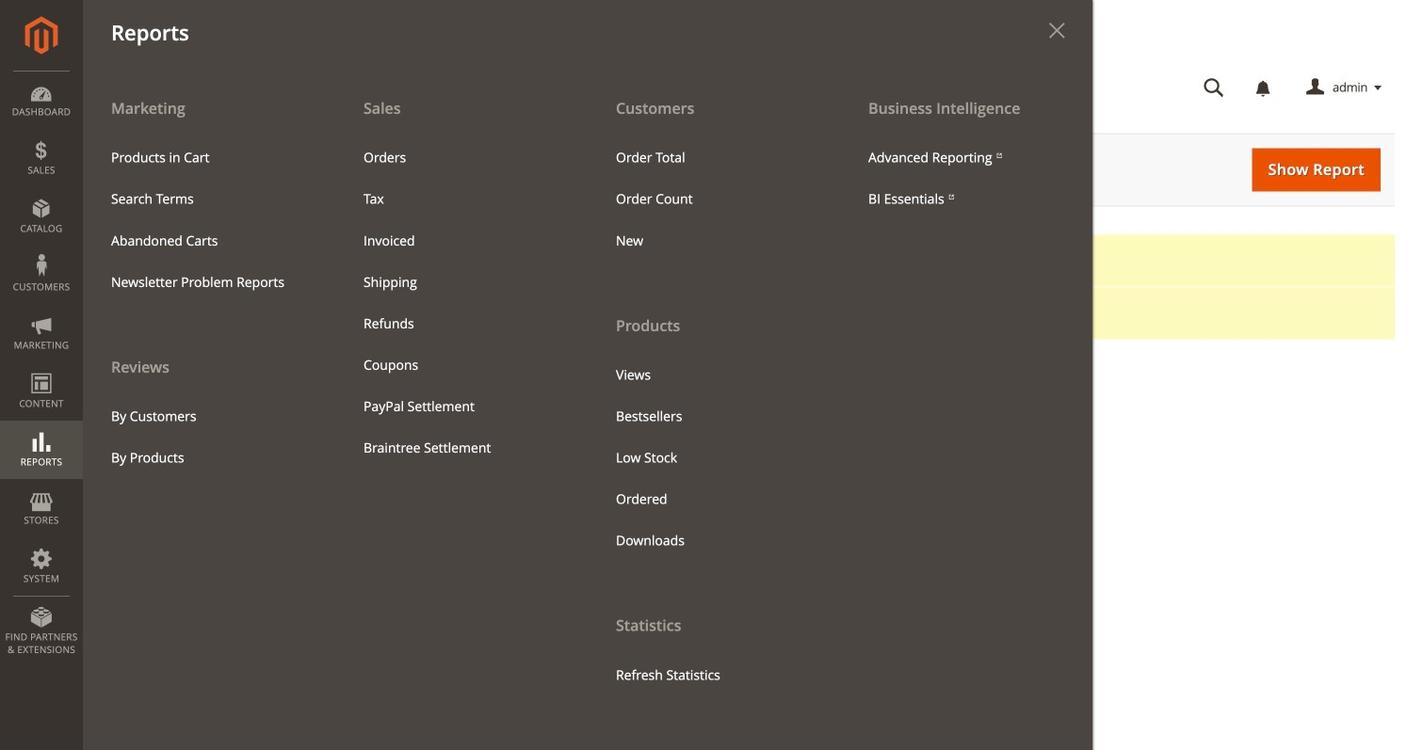 Task type: vqa. For each thing, say whether or not it's contained in the screenshot.
text box at bottom
yes



Task type: locate. For each thing, give the bounding box(es) containing it.
None text field
[[439, 588, 581, 619]]

menu
[[83, 87, 1093, 751], [83, 87, 335, 479], [588, 87, 840, 697], [97, 137, 321, 303], [350, 137, 574, 469], [602, 137, 826, 262], [854, 137, 1079, 220], [602, 355, 826, 562], [97, 396, 321, 479]]

menu bar
[[0, 0, 1093, 751]]

None text field
[[439, 529, 581, 560]]

magento admin panel image
[[25, 16, 58, 55]]



